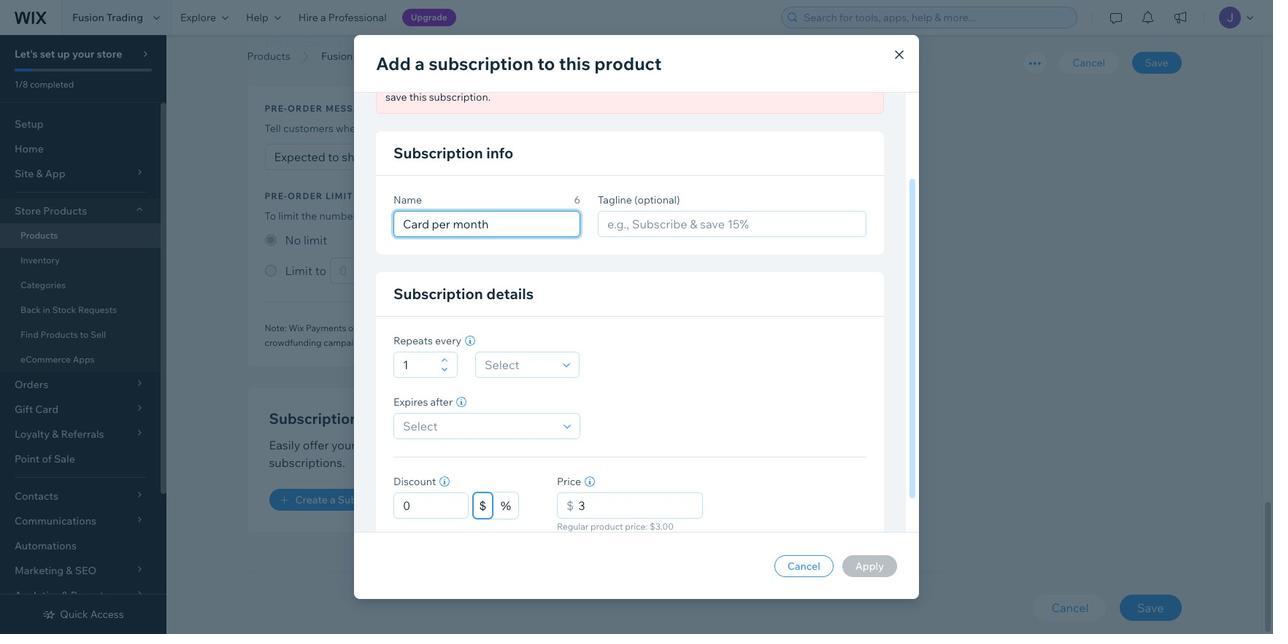 Task type: locate. For each thing, give the bounding box(es) containing it.
subscription down will
[[394, 144, 483, 162]]

1 vertical spatial pre-
[[265, 191, 288, 202]]

limit up "number"
[[326, 191, 353, 202]]

the left the purchase
[[666, 323, 679, 334]]

0 vertical spatial fusion
[[72, 11, 104, 24]]

limit
[[326, 191, 353, 202], [278, 210, 299, 223]]

let
[[265, 35, 282, 50]]

to left the sell
[[80, 329, 89, 340]]

0 vertical spatial products
[[491, 323, 528, 334]]

subscription down before at left top
[[429, 53, 534, 74]]

name
[[394, 194, 422, 207]]

pre- for to limit the number of items available for pre-order, start tracking this product's inventory.
[[265, 191, 288, 202]]

tagline (optional)
[[598, 194, 680, 207]]

setup link
[[0, 112, 161, 137]]

0 vertical spatial cancel
[[1073, 56, 1106, 69]]

0 number field down discount
[[399, 494, 464, 518]]

0 horizontal spatial learn
[[265, 53, 296, 68]]

pre-order message
[[265, 103, 374, 114]]

1 vertical spatial subscription
[[459, 77, 518, 91]]

pre- inside 'let customers buy this product before it's released or when it's out of stock. learn about pre-order'
[[333, 53, 355, 68]]

0 vertical spatial learn
[[265, 53, 296, 68]]

0 horizontal spatial when
[[336, 122, 362, 135]]

on right 'turned'
[[655, 77, 667, 91]]

$ up the regular
[[567, 499, 574, 513]]

subscriptions form
[[166, 0, 1273, 635]]

1 pre- from the top
[[265, 103, 288, 114]]

setup
[[15, 118, 44, 131]]

order left is
[[582, 77, 608, 91]]

buy
[[345, 35, 365, 50]]

offer
[[303, 438, 329, 453]]

product.
[[705, 77, 745, 91]]

2 vertical spatial subscription
[[338, 494, 400, 507]]

products inside "link"
[[40, 329, 78, 340]]

option group inside the subscriptions form
[[265, 232, 842, 284]]

to
[[538, 53, 555, 74], [834, 77, 844, 91], [80, 329, 89, 340]]

this down 6
[[575, 210, 592, 223]]

1 horizontal spatial products
[[491, 323, 528, 334]]

or for shipped
[[497, 122, 507, 135]]

learn down let
[[265, 53, 296, 68]]

1 vertical spatial subscription
[[394, 285, 483, 303]]

subscription down "add a subscription to this product"
[[459, 77, 518, 91]]

of right out
[[627, 35, 638, 50]]

0 horizontal spatial or
[[497, 122, 507, 135]]

home
[[15, 142, 44, 156]]

of left sale
[[42, 453, 52, 466]]

0 horizontal spatial products
[[358, 438, 408, 453]]

learn left how
[[690, 210, 717, 223]]

2 pre- from the top
[[265, 191, 288, 202]]

1 horizontal spatial it's
[[588, 35, 603, 50]]

or right released at left
[[542, 35, 553, 50]]

2 vertical spatial when
[[451, 323, 473, 334]]

pre- up tell
[[265, 103, 288, 114]]

0 vertical spatial customers
[[285, 35, 342, 50]]

1 horizontal spatial are
[[761, 323, 774, 334]]

cancel for topmost cancel button
[[1073, 56, 1106, 69]]

pre- left toy
[[333, 53, 355, 68]]

purchase
[[681, 323, 719, 334]]

a inside note: wix payments only supports pre-orders when the products are delivered within 12 months of the purchase date, and are not part of a crowdfunding campaign.
[[820, 323, 825, 334]]

or up info
[[497, 122, 507, 135]]

this right buy
[[368, 35, 388, 50]]

a inside you can't add a subscription because pre-order is turned on for this product. turn pre-order off to save this subscription.
[[451, 77, 457, 91]]

or inside 'let customers buy this product before it's released or when it's out of stock. learn about pre-order'
[[542, 35, 553, 50]]

back in stock requests
[[20, 304, 117, 315]]

0 horizontal spatial for
[[444, 210, 457, 223]]

product left will
[[384, 122, 422, 135]]

when
[[556, 35, 585, 50], [336, 122, 362, 135], [451, 323, 473, 334]]

1 horizontal spatial when
[[451, 323, 473, 334]]

this down the message
[[364, 122, 381, 135]]

customers inside 'let customers buy this product before it's released or when it's out of stock. learn about pre-order'
[[285, 35, 342, 50]]

tagline
[[598, 194, 632, 207]]

products down details
[[491, 323, 528, 334]]

a up can't
[[415, 53, 425, 74]]

1 vertical spatial your
[[332, 438, 356, 453]]

option group
[[265, 232, 842, 284]]

store products
[[15, 204, 87, 218]]

2 vertical spatial cancel button
[[1034, 595, 1107, 622]]

subscription
[[394, 144, 483, 162], [394, 285, 483, 303], [338, 494, 400, 507]]

how
[[719, 210, 739, 223]]

a left recurring
[[427, 438, 433, 453]]

1 0 number field from the left
[[399, 494, 464, 518]]

subscriptions
[[269, 410, 366, 428]]

cancel
[[1073, 56, 1106, 69], [788, 560, 821, 573], [1052, 601, 1089, 616]]

0 horizontal spatial to
[[80, 329, 89, 340]]

2 vertical spatial cancel
[[1052, 601, 1089, 616]]

it's left out
[[588, 35, 603, 50]]

1 vertical spatial to
[[834, 77, 844, 91]]

products right store
[[43, 204, 87, 218]]

1 horizontal spatial for
[[669, 77, 683, 91]]

is
[[611, 77, 618, 91]]

create a subscription
[[295, 494, 400, 507]]

1 horizontal spatial your
[[332, 438, 356, 453]]

2 0 number field from the left
[[574, 494, 698, 518]]

fusion left toy
[[321, 50, 353, 63]]

before
[[437, 35, 472, 50]]

ecommerce apps link
[[0, 348, 161, 372]]

0 horizontal spatial products link
[[0, 223, 161, 248]]

$ inside button
[[480, 499, 486, 513]]

0 vertical spatial or
[[542, 35, 553, 50]]

can't
[[405, 77, 428, 91]]

a right add
[[451, 77, 457, 91]]

0 horizontal spatial on
[[410, 438, 424, 453]]

it's
[[475, 35, 490, 50], [588, 35, 603, 50]]

a inside easily offer your products on a recurring basis with subscriptions.
[[427, 438, 433, 453]]

1 horizontal spatial learn
[[690, 210, 717, 223]]

$ left the %
[[480, 499, 486, 513]]

this inside 'let customers buy this product before it's released or when it's out of stock. learn about pre-order'
[[368, 35, 388, 50]]

1 horizontal spatial or
[[542, 35, 553, 50]]

customers
[[285, 35, 342, 50], [283, 122, 334, 135]]

0 vertical spatial select field
[[480, 353, 558, 378]]

on
[[655, 77, 667, 91], [410, 438, 424, 453]]

create
[[295, 494, 328, 507]]

0 vertical spatial when
[[556, 35, 585, 50]]

order down buy
[[355, 53, 384, 68]]

1 horizontal spatial fusion
[[321, 50, 353, 63]]

select field down note: wix payments only supports pre-orders when the products are delivered within 12 months of the purchase date, and are not part of a crowdfunding campaign.
[[480, 353, 558, 378]]

the
[[301, 210, 317, 223], [475, 323, 489, 334], [666, 323, 679, 334]]

products link down help button
[[240, 49, 298, 64]]

point of sale
[[15, 453, 75, 466]]

for right 'turned'
[[669, 77, 683, 91]]

order left the message
[[288, 103, 323, 114]]

fusion left trading
[[72, 11, 104, 24]]

when up every
[[451, 323, 473, 334]]

to right off
[[834, 77, 844, 91]]

2 are from the left
[[761, 323, 774, 334]]

products
[[491, 323, 528, 334], [358, 438, 408, 453]]

0 horizontal spatial 0 number field
[[399, 494, 464, 518]]

0 horizontal spatial are
[[530, 323, 543, 334]]

the down the pre-order limit
[[301, 210, 317, 223]]

1 vertical spatial save
[[1138, 601, 1164, 616]]

recurring
[[436, 438, 486, 453]]

tracking
[[533, 210, 572, 223]]

products inside note: wix payments only supports pre-orders when the products are delivered within 12 months of the purchase date, and are not part of a crowdfunding campaign.
[[491, 323, 528, 334]]

of right part
[[810, 323, 818, 334]]

product up add
[[391, 35, 434, 50]]

sale
[[54, 453, 75, 466]]

0 vertical spatial save
[[1145, 56, 1169, 69]]

first time_stores_subsciptions and reccuring orders_calender and box copy image
[[680, 425, 837, 498]]

pre- up to
[[265, 191, 288, 202]]

2 horizontal spatial when
[[556, 35, 585, 50]]

cancel button
[[1060, 52, 1119, 74], [774, 556, 834, 578], [1034, 595, 1107, 622]]

learn
[[265, 53, 296, 68], [690, 210, 717, 223]]

you
[[386, 77, 403, 91]]

subscription down discount
[[338, 494, 400, 507]]

for right available
[[444, 210, 457, 223]]

pre-
[[265, 103, 288, 114], [265, 191, 288, 202]]

products up discount
[[358, 438, 408, 453]]

Search for tools, apps, help & more... field
[[800, 7, 1073, 28]]

2 vertical spatial to
[[80, 329, 89, 340]]

price
[[557, 475, 581, 489]]

limit right to
[[278, 210, 299, 223]]

note: wix payments only supports pre-orders when the products are delivered within 12 months of the purchase date, and are not part of a crowdfunding campaign.
[[265, 323, 825, 349]]

it's right before at left top
[[475, 35, 490, 50]]

the down subscription details
[[475, 323, 489, 334]]

on up discount
[[410, 438, 424, 453]]

0 horizontal spatial fusion
[[72, 11, 104, 24]]

add
[[431, 77, 449, 91]]

$3.00
[[650, 521, 674, 532]]

order up "number"
[[288, 191, 323, 202]]

subscription inside you can't add a subscription because pre-order is turned on for this product. turn pre-order off to save this subscription.
[[459, 77, 518, 91]]

pre- up 'repeats'
[[406, 323, 423, 334]]

1 vertical spatial learn
[[690, 210, 717, 223]]

customers down "pre-order message"
[[283, 122, 334, 135]]

1 vertical spatial for
[[444, 210, 457, 223]]

0 horizontal spatial $
[[480, 499, 486, 513]]

when left out
[[556, 35, 585, 50]]

repeats every
[[394, 334, 461, 348]]

product up 'turned'
[[595, 53, 662, 74]]

order
[[355, 53, 384, 68], [582, 77, 608, 91], [790, 77, 816, 91], [288, 103, 323, 114], [288, 191, 323, 202]]

1 vertical spatial or
[[497, 122, 507, 135]]

subscription info
[[394, 144, 514, 162]]

0 horizontal spatial it's
[[475, 35, 490, 50]]

0 vertical spatial subscription
[[394, 144, 483, 162]]

are left delivered
[[530, 323, 543, 334]]

this right save
[[409, 91, 427, 104]]

automations link
[[0, 534, 161, 559]]

message
[[326, 103, 374, 114]]

upgrade
[[411, 12, 448, 23]]

find products to sell link
[[0, 323, 161, 348]]

1 horizontal spatial the
[[475, 323, 489, 334]]

None text field
[[399, 353, 437, 378]]

a right create
[[330, 494, 336, 507]]

only
[[348, 323, 366, 334]]

find products to sell
[[20, 329, 106, 340]]

0 vertical spatial for
[[669, 77, 683, 91]]

let's
[[15, 47, 38, 61]]

tell customers when this product will be shipped or delivered.
[[265, 122, 557, 135]]

1 vertical spatial products
[[358, 438, 408, 453]]

ecommerce apps
[[20, 354, 95, 365]]

this up the because
[[559, 53, 591, 74]]

products link down store products at the left top
[[0, 223, 161, 248]]

your right up
[[72, 47, 94, 61]]

% button
[[494, 493, 518, 519]]

0 horizontal spatial limit
[[278, 210, 299, 223]]

a right part
[[820, 323, 825, 334]]

2 horizontal spatial to
[[834, 77, 844, 91]]

order left off
[[790, 77, 816, 91]]

1 horizontal spatial limit
[[326, 191, 353, 202]]

customers up the about
[[285, 35, 342, 50]]

or
[[542, 35, 553, 50], [497, 122, 507, 135]]

customers for buy
[[285, 35, 342, 50]]

fusion inside the subscriptions form
[[321, 50, 353, 63]]

pre- right turn
[[771, 77, 790, 91]]

are left not
[[761, 323, 774, 334]]

and
[[743, 323, 759, 334]]

0 vertical spatial on
[[655, 77, 667, 91]]

1 vertical spatial fusion
[[321, 50, 353, 63]]

explore
[[180, 11, 216, 24]]

campaign.
[[324, 338, 366, 349]]

1 horizontal spatial 0 number field
[[574, 494, 698, 518]]

products inside easily offer your products on a recurring basis with subscriptions.
[[358, 438, 408, 453]]

1 vertical spatial limit
[[278, 210, 299, 223]]

pre- for tell customers when this product will be shipped or delivered.
[[265, 103, 288, 114]]

turn
[[748, 77, 769, 91]]

sell
[[91, 329, 106, 340]]

subscription up orders
[[394, 285, 483, 303]]

0 horizontal spatial your
[[72, 47, 94, 61]]

when down the message
[[336, 122, 362, 135]]

1 vertical spatial select field
[[399, 414, 559, 439]]

0 vertical spatial products link
[[240, 49, 298, 64]]

when inside 'let customers buy this product before it's released or when it's out of stock. learn about pre-order'
[[556, 35, 585, 50]]

products down help button
[[247, 50, 290, 63]]

delivered.
[[510, 122, 557, 135]]

to up the because
[[538, 53, 555, 74]]

your inside easily offer your products on a recurring basis with subscriptions.
[[332, 438, 356, 453]]

0 number field up price:
[[574, 494, 698, 518]]

your right offer
[[332, 438, 356, 453]]

0 vertical spatial to
[[538, 53, 555, 74]]

point
[[15, 453, 40, 466]]

0 vertical spatial your
[[72, 47, 94, 61]]

0 vertical spatial pre-
[[265, 103, 288, 114]]

1 vertical spatial on
[[410, 438, 424, 453]]

1 vertical spatial customers
[[283, 122, 334, 135]]

learn about pre-order link
[[265, 51, 384, 69]]

1 horizontal spatial products link
[[240, 49, 298, 64]]

0 number field
[[399, 494, 464, 518], [574, 494, 698, 518]]

your
[[72, 47, 94, 61], [332, 438, 356, 453]]

select field down "after"
[[399, 414, 559, 439]]

Select field
[[480, 353, 558, 378], [399, 414, 559, 439]]

1 horizontal spatial on
[[655, 77, 667, 91]]

products up ecommerce apps
[[40, 329, 78, 340]]



Task type: vqa. For each thing, say whether or not it's contained in the screenshot.
the top 'Community'
no



Task type: describe. For each thing, give the bounding box(es) containing it.
info
[[487, 144, 514, 162]]

because
[[521, 77, 561, 91]]

basis
[[488, 438, 516, 453]]

inventory
[[20, 255, 60, 266]]

a inside 'button'
[[330, 494, 336, 507]]

expires after
[[394, 396, 453, 409]]

this left product.
[[685, 77, 702, 91]]

order,
[[479, 210, 506, 223]]

1 vertical spatial cancel button
[[774, 556, 834, 578]]

fusion toy
[[321, 50, 372, 63]]

1 vertical spatial products link
[[0, 223, 161, 248]]

e.g., Coffee of the Month field
[[399, 212, 575, 237]]

6
[[574, 194, 581, 207]]

0 vertical spatial subscription
[[429, 53, 534, 74]]

in
[[43, 304, 50, 315]]

cancel for cancel button to the bottom
[[1052, 601, 1089, 616]]

1 vertical spatial save button
[[1120, 595, 1182, 622]]

note:
[[265, 323, 287, 334]]

pre- inside note: wix payments only supports pre-orders when the products are delivered within 12 months of the purchase date, and are not part of a crowdfunding campaign.
[[406, 323, 423, 334]]

customers for when
[[283, 122, 334, 135]]

will
[[424, 122, 439, 135]]

help button
[[237, 0, 290, 35]]

turned
[[620, 77, 653, 91]]

create a subscription button
[[269, 490, 413, 511]]

0 vertical spatial save button
[[1132, 52, 1182, 74]]

available
[[400, 210, 441, 223]]

apps
[[73, 354, 95, 365]]

to inside "link"
[[80, 329, 89, 340]]

1 are from the left
[[530, 323, 543, 334]]

trading
[[107, 11, 143, 24]]

products inside dropdown button
[[43, 204, 87, 218]]

out
[[606, 35, 624, 50]]

subscriptions.
[[269, 456, 345, 471]]

off
[[818, 77, 832, 91]]

released
[[493, 35, 539, 50]]

of right months
[[655, 323, 664, 334]]

a right hire
[[321, 11, 326, 24]]

start
[[509, 210, 531, 223]]

subscription inside 'button'
[[338, 494, 400, 507]]

back
[[20, 304, 41, 315]]

save
[[386, 91, 407, 104]]

hire a professional
[[299, 11, 387, 24]]

0 vertical spatial limit
[[326, 191, 353, 202]]

quick
[[60, 608, 88, 621]]

pre-order limit
[[265, 191, 353, 202]]

pre- right the because
[[563, 77, 582, 91]]

products up the inventory
[[20, 230, 58, 241]]

or for released
[[542, 35, 553, 50]]

within
[[585, 323, 609, 334]]

order inside 'let customers buy this product before it's released or when it's out of stock. learn about pre-order'
[[355, 53, 384, 68]]

details
[[487, 285, 534, 303]]

set
[[40, 47, 55, 61]]

regular product price: $3.00
[[557, 521, 674, 532]]

items
[[371, 210, 397, 223]]

point of sale link
[[0, 447, 161, 472]]

for inside you can't add a subscription because pre-order is turned on for this product. turn pre-order off to save this subscription.
[[669, 77, 683, 91]]

add a subscription to this product
[[376, 53, 662, 74]]

fusion for fusion trading
[[72, 11, 104, 24]]

12
[[611, 323, 620, 334]]

categories link
[[0, 273, 161, 298]]

to
[[265, 210, 276, 223]]

help
[[246, 11, 269, 24]]

sidebar element
[[0, 35, 166, 635]]

inventory.
[[642, 210, 688, 223]]

stock
[[52, 304, 76, 315]]

1/8
[[15, 79, 28, 90]]

product inside 'let customers buy this product before it's released or when it's out of stock. learn about pre-order'
[[391, 35, 434, 50]]

store
[[15, 204, 41, 218]]

crowdfunding
[[265, 338, 322, 349]]

1 horizontal spatial to
[[538, 53, 555, 74]]

on inside you can't add a subscription because pre-order is turned on for this product. turn pre-order off to save this subscription.
[[655, 77, 667, 91]]

0 horizontal spatial the
[[301, 210, 317, 223]]

stock.
[[640, 35, 672, 50]]

store
[[97, 47, 122, 61]]

product left price:
[[591, 521, 623, 532]]

months
[[622, 323, 653, 334]]

Tell customers when this product will be shipped or delivered. field
[[270, 145, 837, 170]]

let's set up your store
[[15, 47, 122, 61]]

let customers buy this product before it's released or when it's out of stock. learn about pre-order
[[265, 35, 672, 68]]

subscription details
[[394, 285, 534, 303]]

products inside the subscriptions form
[[247, 50, 290, 63]]

(optional)
[[635, 194, 680, 207]]

regular
[[557, 521, 589, 532]]

when inside note: wix payments only supports pre-orders when the products are delivered within 12 months of the purchase date, and are not part of a crowdfunding campaign.
[[451, 323, 473, 334]]

supports
[[368, 323, 404, 334]]

back in stock requests link
[[0, 298, 161, 323]]

about
[[298, 53, 330, 68]]

number
[[320, 210, 357, 223]]

subscription for subscription info
[[394, 144, 483, 162]]

quick access
[[60, 608, 124, 621]]

for inside the subscriptions form
[[444, 210, 457, 223]]

1 it's from the left
[[475, 35, 490, 50]]

fusion trading
[[72, 11, 143, 24]]

date,
[[721, 323, 741, 334]]

quick access button
[[43, 608, 124, 621]]

of left items
[[359, 210, 369, 223]]

store products button
[[0, 199, 161, 223]]

easily
[[269, 438, 300, 453]]

2 horizontal spatial the
[[666, 323, 679, 334]]

fusion for fusion toy
[[321, 50, 353, 63]]

subscription for subscription details
[[394, 285, 483, 303]]

1 vertical spatial when
[[336, 122, 362, 135]]

up
[[57, 47, 70, 61]]

1 horizontal spatial $
[[567, 499, 574, 513]]

of inside the sidebar element
[[42, 453, 52, 466]]

professional
[[328, 11, 387, 24]]

your inside the sidebar element
[[72, 47, 94, 61]]

home link
[[0, 137, 161, 161]]

1 vertical spatial cancel
[[788, 560, 821, 573]]

to inside you can't add a subscription because pre-order is turned on for this product. turn pre-order off to save this subscription.
[[834, 77, 844, 91]]

pre- right available
[[459, 210, 479, 223]]

e.g., Subscribe & save 15% field
[[603, 212, 862, 237]]

part
[[791, 323, 808, 334]]

of inside 'let customers buy this product before it's released or when it's out of stock. learn about pre-order'
[[627, 35, 638, 50]]

add
[[376, 53, 411, 74]]

access
[[90, 608, 124, 621]]

upgrade button
[[402, 9, 456, 26]]

wix
[[289, 323, 304, 334]]

hire
[[299, 11, 318, 24]]

0 vertical spatial cancel button
[[1060, 52, 1119, 74]]

1/8 completed
[[15, 79, 74, 90]]

hire a professional link
[[290, 0, 396, 35]]

product's
[[594, 210, 639, 223]]

inventory link
[[0, 248, 161, 273]]

repeats
[[394, 334, 433, 348]]

on inside easily offer your products on a recurring basis with subscriptions.
[[410, 438, 424, 453]]

be
[[442, 122, 454, 135]]

orders
[[423, 323, 449, 334]]

every
[[435, 334, 461, 348]]

2 it's from the left
[[588, 35, 603, 50]]

learn inside 'let customers buy this product before it's released or when it's out of stock. learn about pre-order'
[[265, 53, 296, 68]]



